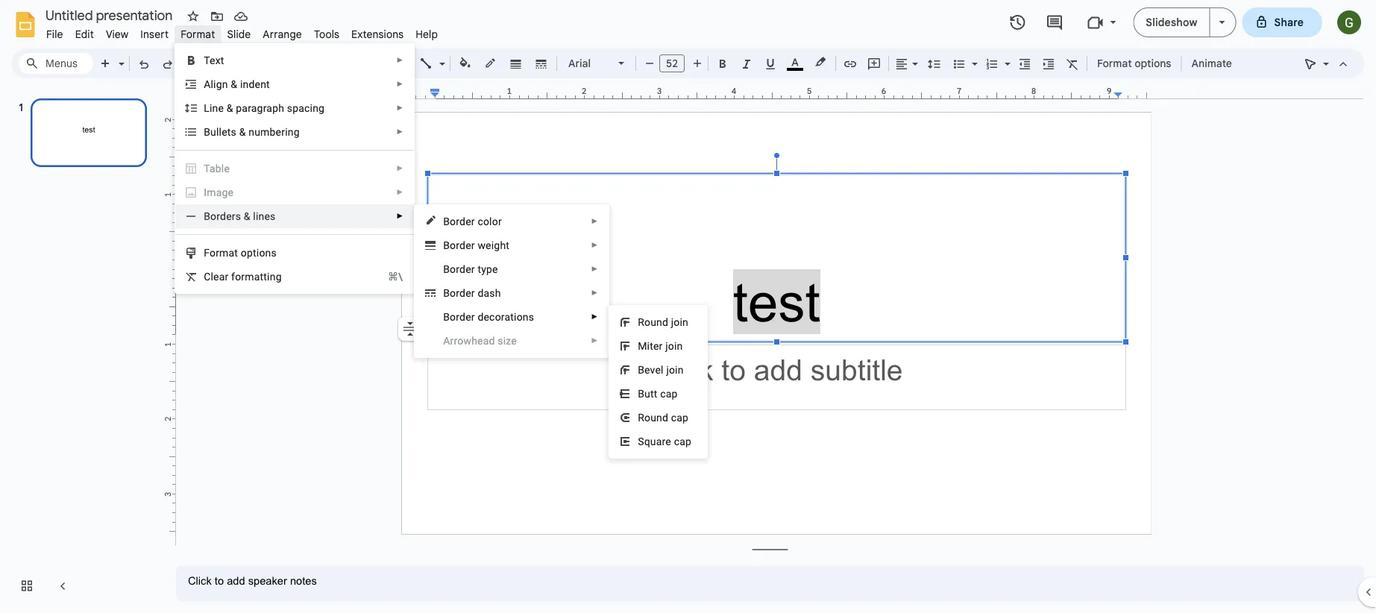 Task type: locate. For each thing, give the bounding box(es) containing it.
c right round
[[671, 411, 677, 424]]

tt
[[651, 388, 658, 400]]

bevel join b element
[[638, 364, 688, 376]]

quare
[[644, 435, 671, 448]]

menu bar
[[40, 19, 444, 44]]

indent
[[240, 78, 270, 90]]

1 horizontal spatial options
[[1135, 57, 1172, 70]]

b for u
[[638, 388, 645, 400]]

edit menu item
[[69, 25, 100, 43]]

join
[[671, 316, 689, 328], [666, 340, 683, 352], [666, 364, 684, 376]]

3 border from the top
[[443, 263, 475, 275]]

&
[[231, 78, 237, 90], [227, 102, 233, 114], [239, 126, 246, 138], [244, 210, 250, 222]]

options up right margin icon
[[1135, 57, 1172, 70]]

help menu item
[[410, 25, 444, 43]]

slide menu item
[[221, 25, 257, 43]]

t
[[227, 126, 231, 138], [478, 263, 481, 275]]

0 vertical spatial c
[[478, 215, 483, 228]]

Font size text field
[[660, 54, 684, 72]]

border w eight
[[443, 239, 510, 251]]

► for border color c element
[[591, 217, 598, 226]]

o
[[450, 311, 456, 323]]

format inside menu item
[[181, 28, 215, 41]]

0 vertical spatial menu item
[[184, 185, 404, 200]]

► for image m element
[[396, 188, 404, 197]]

d
[[460, 287, 466, 299]]

0 vertical spatial b
[[443, 311, 450, 323]]

border left the w
[[443, 239, 475, 251]]

format up right margin icon
[[1097, 57, 1132, 70]]

b down 'm'
[[638, 364, 645, 376]]

options up formatting
[[241, 247, 277, 259]]

format options up the c lear formatting at the left of the page
[[204, 247, 277, 259]]

format options
[[1097, 57, 1172, 70], [204, 247, 277, 259]]

►
[[396, 56, 404, 65], [396, 80, 404, 88], [396, 104, 404, 112], [396, 128, 404, 136], [396, 164, 404, 173], [396, 188, 404, 197], [396, 212, 404, 220], [591, 217, 598, 226], [591, 241, 598, 250], [591, 265, 598, 273], [591, 289, 598, 297], [591, 313, 598, 321], [591, 336, 598, 345]]

format options inside format options button
[[1097, 57, 1172, 70]]

1 vertical spatial format
[[1097, 57, 1132, 70]]

c
[[204, 270, 211, 283]]

0 vertical spatial format options
[[1097, 57, 1172, 70]]

0 horizontal spatial t
[[227, 126, 231, 138]]

border dash option
[[533, 53, 550, 74]]

1 horizontal spatial menu item
[[415, 329, 609, 353]]

0 horizontal spatial menu item
[[184, 185, 404, 200]]

border type t element
[[443, 263, 503, 275]]

menu
[[609, 0, 708, 595], [175, 43, 415, 294], [414, 204, 610, 358]]

age
[[216, 186, 234, 198]]

1 horizontal spatial t
[[478, 263, 481, 275]]

menu item containing arrow
[[415, 329, 609, 353]]

Rename text field
[[40, 6, 181, 24]]

b u tt cap
[[638, 388, 678, 400]]

0 vertical spatial t
[[227, 126, 231, 138]]

table
[[204, 162, 230, 175]]

ype
[[481, 263, 498, 275]]

decorations
[[478, 311, 534, 323]]

format inside button
[[1097, 57, 1132, 70]]

b left rder
[[443, 311, 450, 323]]

border for border c olor
[[443, 215, 475, 228]]

insert
[[140, 28, 169, 41]]

► for text s element
[[396, 56, 404, 65]]

menu item for bor d er dash
[[415, 329, 609, 353]]

options
[[1135, 57, 1172, 70], [241, 247, 277, 259]]

b evel join
[[638, 364, 684, 376]]

cap right 'tt'
[[660, 388, 678, 400]]

select line image
[[436, 54, 445, 59]]

format options \ element
[[204, 247, 281, 259]]

bulle t s & numbering
[[204, 126, 300, 138]]

1 vertical spatial border
[[443, 239, 475, 251]]

1 vertical spatial t
[[478, 263, 481, 275]]

0 horizontal spatial options
[[241, 247, 277, 259]]

h
[[472, 335, 478, 347]]

1 vertical spatial b
[[638, 364, 645, 376]]

1 horizontal spatial format options
[[1097, 57, 1172, 70]]

format options up right margin icon
[[1097, 57, 1172, 70]]

r
[[638, 316, 645, 328]]

format
[[181, 28, 215, 41], [1097, 57, 1132, 70], [204, 247, 238, 259]]

cap
[[660, 388, 678, 400], [674, 435, 692, 448]]

join right the iter
[[666, 340, 683, 352]]

0 vertical spatial join
[[671, 316, 689, 328]]

table 2 element
[[204, 162, 234, 175]]

border
[[443, 215, 475, 228], [443, 239, 475, 251], [443, 263, 475, 275]]

menu containing border
[[414, 204, 610, 358]]

eight
[[486, 239, 510, 251]]

application
[[0, 0, 1376, 613]]

bullets & numbering t element
[[204, 126, 304, 138]]

borders & lines
[[204, 210, 276, 222]]

► for the line & paragraph spacing l element
[[396, 104, 404, 112]]

2 vertical spatial join
[[666, 364, 684, 376]]

bor d er dash
[[443, 287, 501, 299]]

1 vertical spatial cap
[[674, 435, 692, 448]]

ine
[[210, 102, 224, 114]]

join right the evel
[[666, 364, 684, 376]]

i m age
[[204, 186, 234, 198]]

b
[[443, 311, 450, 323], [638, 364, 645, 376], [638, 388, 645, 400]]

► for the border weight w element
[[591, 241, 598, 250]]

navigation
[[0, 84, 164, 613]]

format down the star checkbox
[[181, 28, 215, 41]]

2 border from the top
[[443, 239, 475, 251]]

b left 'tt'
[[638, 388, 645, 400]]

border weight w element
[[443, 239, 514, 251]]

text
[[204, 54, 224, 66]]

s
[[638, 435, 644, 448]]

format up the lear
[[204, 247, 238, 259]]

2 vertical spatial border
[[443, 263, 475, 275]]

⌘backslash element
[[370, 269, 403, 284]]

1 vertical spatial join
[[666, 340, 683, 352]]

t for ype
[[478, 263, 481, 275]]

1 vertical spatial format options
[[204, 247, 277, 259]]

0 vertical spatial format
[[181, 28, 215, 41]]

option
[[398, 317, 422, 341]]

slideshow button
[[1133, 7, 1210, 37]]

bulle
[[204, 126, 227, 138]]

start slideshow (⌘+enter) image
[[1219, 21, 1225, 24]]

1 border from the top
[[443, 215, 475, 228]]

table menu item
[[184, 161, 404, 176]]

line & paragraph spacing image
[[926, 53, 943, 74]]

format options button
[[1091, 52, 1178, 75]]

menu containing r
[[609, 0, 708, 595]]

► inside the table 'menu item'
[[396, 164, 404, 173]]

bor
[[443, 287, 460, 299]]

menu bar containing file
[[40, 19, 444, 44]]

font list. arial selected. option
[[568, 53, 610, 74]]

► for borders & lines q element
[[396, 212, 404, 220]]

paragraph
[[236, 102, 284, 114]]

i
[[204, 186, 207, 198]]

border color: transparent image
[[482, 53, 499, 72]]

iter
[[647, 340, 663, 352]]

2 vertical spatial format
[[204, 247, 238, 259]]

& left lines
[[244, 210, 250, 222]]

0 horizontal spatial c
[[478, 215, 483, 228]]

ap
[[677, 411, 689, 424]]

cap down the ap
[[674, 435, 692, 448]]

menu item containing i
[[184, 185, 404, 200]]

1 horizontal spatial c
[[671, 411, 677, 424]]

Star checkbox
[[183, 6, 204, 27]]

m
[[638, 340, 647, 352]]

1 vertical spatial menu item
[[415, 329, 609, 353]]

c
[[478, 215, 483, 228], [671, 411, 677, 424]]

extensions
[[351, 28, 404, 41]]

c up the w
[[478, 215, 483, 228]]

size
[[498, 335, 517, 347]]

line & paragraph spacing l element
[[204, 102, 329, 114]]

edit
[[75, 28, 94, 41]]

ead
[[478, 335, 495, 347]]

menu item down the table 'menu item'
[[184, 185, 404, 200]]

butt cap u element
[[638, 388, 682, 400]]

Menus field
[[19, 53, 93, 74]]

insert menu item
[[135, 25, 175, 43]]

lear
[[211, 270, 229, 283]]

border weight option
[[508, 53, 525, 74]]

menu item down the 'decorations'
[[415, 329, 609, 353]]

0 vertical spatial border
[[443, 215, 475, 228]]

border up border w eight
[[443, 215, 475, 228]]

join right ound
[[671, 316, 689, 328]]

format menu item
[[175, 25, 221, 43]]

border up d
[[443, 263, 475, 275]]

fill color: transparent image
[[457, 53, 474, 72]]

join for b evel join
[[666, 364, 684, 376]]

s
[[231, 126, 237, 138]]

0 vertical spatial options
[[1135, 57, 1172, 70]]

b o rder decorations
[[443, 311, 534, 323]]

1 vertical spatial c
[[671, 411, 677, 424]]

border dash d element
[[443, 287, 506, 299]]

ound
[[645, 316, 669, 328]]

1 vertical spatial options
[[241, 247, 277, 259]]

c lear formatting
[[204, 270, 282, 283]]

2 vertical spatial b
[[638, 388, 645, 400]]

menu item
[[184, 185, 404, 200], [415, 329, 609, 353]]

m iter join
[[638, 340, 683, 352]]



Task type: vqa. For each thing, say whether or not it's contained in the screenshot.
M iter join join
yes



Task type: describe. For each thing, give the bounding box(es) containing it.
c for ap
[[671, 411, 677, 424]]

options inside button
[[1135, 57, 1172, 70]]

spacing
[[287, 102, 325, 114]]

round join r element
[[638, 316, 693, 328]]

highlight color image
[[812, 53, 829, 71]]

menu containing text
[[175, 43, 415, 294]]

border c olor
[[443, 215, 502, 228]]

t for s
[[227, 126, 231, 138]]

rder
[[456, 311, 475, 323]]

& right ine
[[227, 102, 233, 114]]

borders & lines q element
[[204, 210, 280, 222]]

slide
[[227, 28, 251, 41]]

join for m iter join
[[666, 340, 683, 352]]

application containing slideshow
[[0, 0, 1376, 613]]

format inside menu
[[204, 247, 238, 259]]

help
[[416, 28, 438, 41]]

animate button
[[1185, 52, 1239, 75]]

arrowhead size h element
[[443, 335, 521, 347]]

l ine & paragraph spacing
[[204, 102, 325, 114]]

r ound join
[[638, 316, 689, 328]]

align & indent a element
[[204, 78, 274, 90]]

b for evel
[[638, 364, 645, 376]]

left margin image
[[403, 87, 440, 98]]

m
[[207, 186, 216, 198]]

round
[[638, 411, 669, 424]]

► for align & indent a element
[[396, 80, 404, 88]]

border for border w eight
[[443, 239, 475, 251]]

borders
[[204, 210, 241, 222]]

menu item for bulle t s & numbering
[[184, 185, 404, 200]]

mode and view toolbar
[[1299, 48, 1356, 78]]

⌘\
[[388, 270, 403, 283]]

menu bar banner
[[0, 0, 1376, 613]]

border decorations o element
[[443, 311, 539, 323]]

share button
[[1243, 7, 1323, 37]]

right margin image
[[1115, 87, 1151, 98]]

view menu item
[[100, 25, 135, 43]]

border for border t ype
[[443, 263, 475, 275]]

tools menu item
[[308, 25, 345, 43]]

► for table 2 element
[[396, 164, 404, 173]]

clear formatting c element
[[204, 270, 286, 283]]

join for r ound join
[[671, 316, 689, 328]]

arial
[[568, 57, 591, 70]]

view
[[106, 28, 129, 41]]

round cap c element
[[638, 411, 693, 424]]

a
[[204, 78, 211, 90]]

& right lign
[[231, 78, 237, 90]]

c for olor
[[478, 215, 483, 228]]

dash
[[478, 287, 501, 299]]

w
[[478, 239, 486, 251]]

arrange
[[263, 28, 302, 41]]

formatting
[[231, 270, 282, 283]]

main toolbar
[[93, 0, 1240, 579]]

Font size field
[[659, 54, 691, 76]]

share
[[1275, 16, 1304, 29]]

lign
[[211, 78, 228, 90]]

u
[[645, 388, 651, 400]]

new slide with layout image
[[115, 54, 125, 59]]

arrange menu item
[[257, 25, 308, 43]]

round c ap
[[638, 411, 689, 424]]

text color image
[[787, 53, 803, 71]]

file menu item
[[40, 25, 69, 43]]

shrink text on overflow image
[[400, 319, 421, 339]]

tools
[[314, 28, 340, 41]]

border color c element
[[443, 215, 506, 228]]

navigation inside application
[[0, 84, 164, 613]]

b for o
[[443, 311, 450, 323]]

file
[[46, 28, 63, 41]]

square cap s element
[[638, 435, 696, 448]]

lines
[[253, 210, 276, 222]]

er
[[466, 287, 475, 299]]

► for bullets & numbering t element
[[396, 128, 404, 136]]

a lign & indent
[[204, 78, 270, 90]]

0 vertical spatial cap
[[660, 388, 678, 400]]

menu bar inside 'menu bar' banner
[[40, 19, 444, 44]]

► for border dash d element at the left top of page
[[591, 289, 598, 297]]

0 horizontal spatial format options
[[204, 247, 277, 259]]

olor
[[483, 215, 502, 228]]

slideshow
[[1146, 16, 1198, 29]]

animate
[[1192, 57, 1232, 70]]

& right s at the top
[[239, 126, 246, 138]]

l
[[204, 102, 210, 114]]

border t ype
[[443, 263, 498, 275]]

text s element
[[204, 54, 229, 66]]

extensions menu item
[[345, 25, 410, 43]]

s quare cap
[[638, 435, 692, 448]]

image m element
[[204, 186, 238, 198]]

arrow
[[443, 335, 472, 347]]

miter join m element
[[638, 340, 687, 352]]

numbering
[[249, 126, 300, 138]]

arrow h ead size
[[443, 335, 517, 347]]

evel
[[645, 364, 664, 376]]



